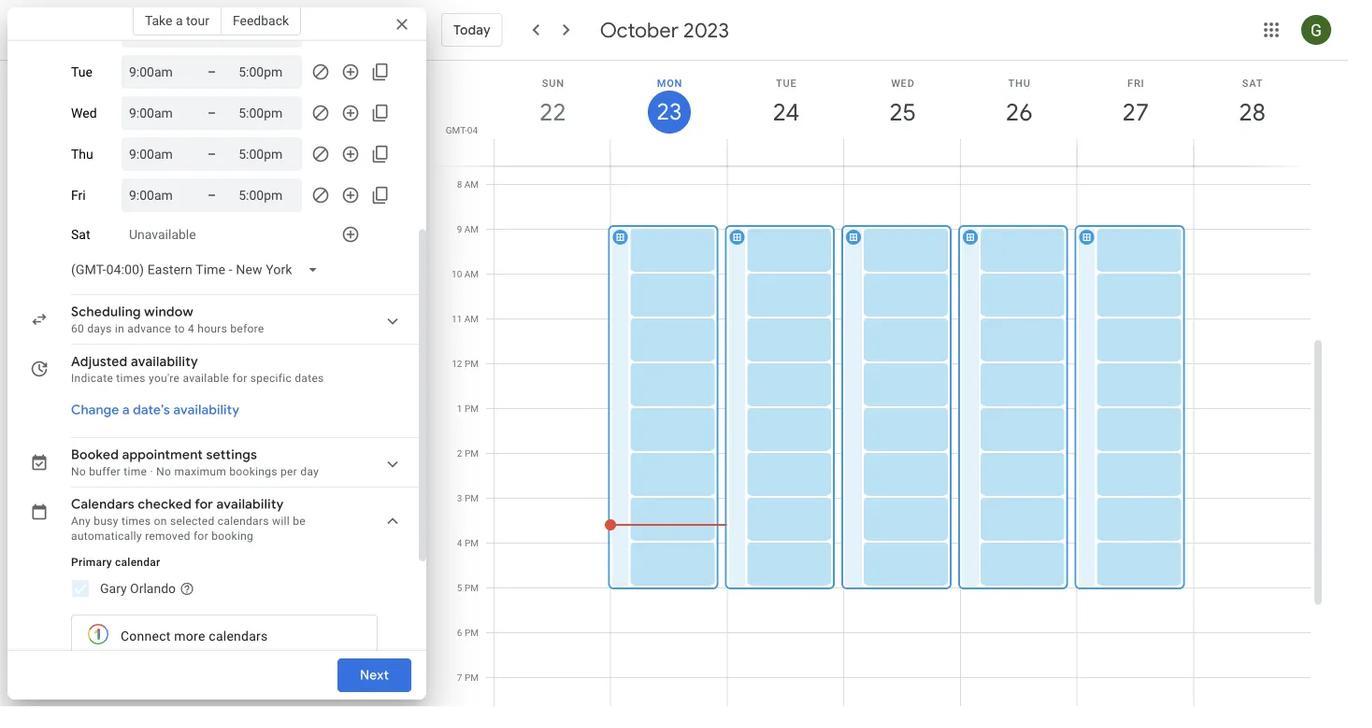 Task type: vqa. For each thing, say whether or not it's contained in the screenshot.


Task type: locate. For each thing, give the bounding box(es) containing it.
4 inside scheduling window 60 days in advance to 4 hours before
[[188, 323, 194, 336]]

sat for sat
[[71, 227, 90, 242]]

sun
[[542, 77, 564, 89]]

fri up friday, october 27 element
[[1128, 77, 1145, 89]]

1 vertical spatial a
[[122, 402, 130, 419]]

calendar
[[115, 556, 160, 569]]

27
[[1121, 97, 1148, 128]]

sat inside sat 28
[[1242, 77, 1263, 89]]

more
[[174, 629, 205, 644], [239, 666, 266, 679]]

0 vertical spatial fri
[[1128, 77, 1145, 89]]

scheduling
[[290, 651, 347, 664]]

availability down bookings
[[216, 496, 284, 513]]

pm for 7 pm
[[465, 673, 479, 684]]

link
[[121, 651, 142, 664]]

gary
[[100, 581, 127, 597]]

2 vertical spatial a
[[294, 666, 300, 679]]

more down "avoid"
[[239, 666, 266, 679]]

pm right 3
[[465, 493, 479, 504]]

am for 10 am
[[464, 269, 479, 280]]

5 pm from the top
[[465, 538, 479, 549]]

pm for 4 pm
[[465, 538, 479, 549]]

primary calendar
[[71, 556, 160, 569]]

pm right 5
[[465, 583, 479, 594]]

pm right 1
[[465, 403, 479, 415]]

24 column header
[[727, 61, 844, 166]]

–
[[208, 23, 216, 38], [208, 64, 216, 79], [208, 105, 216, 121], [208, 146, 216, 162], [208, 187, 216, 203]]

4 – from the top
[[208, 146, 216, 162]]

a
[[176, 13, 183, 28], [122, 402, 130, 419], [294, 666, 300, 679]]

times left on
[[122, 515, 151, 528]]

0 vertical spatial availability
[[131, 353, 198, 370]]

1 horizontal spatial tue
[[776, 77, 797, 89]]

for down selected
[[193, 530, 208, 543]]

25 column header
[[843, 61, 961, 166]]

thursday, october 26 element
[[998, 91, 1041, 134]]

– left feedback
[[208, 23, 216, 38]]

– right start time on wednesdays text field on the left of page
[[208, 105, 216, 121]]

pm for 12 pm
[[465, 359, 479, 370]]

8 am
[[457, 179, 479, 190]]

1 vertical spatial for
[[195, 496, 213, 513]]

5
[[457, 583, 462, 594]]

am right 9
[[464, 224, 479, 235]]

4 am from the top
[[464, 314, 479, 325]]

availability inside button
[[173, 402, 239, 419]]

2 horizontal spatial a
[[294, 666, 300, 679]]

1 am from the top
[[464, 179, 479, 190]]

0 horizontal spatial thu
[[71, 147, 93, 162]]

1 – from the top
[[208, 23, 216, 38]]

sat 28
[[1238, 77, 1265, 128]]

1 pm from the top
[[465, 359, 479, 370]]

to inside connect more calendars link multiple calendars to avoid scheduling conflicts. get this and more with a google one premium plan.
[[245, 651, 256, 664]]

0 horizontal spatial tue
[[71, 64, 92, 80]]

busy
[[94, 515, 118, 528]]

1 vertical spatial more
[[239, 666, 266, 679]]

4 up 5
[[457, 538, 462, 549]]

pm up '5 pm'
[[465, 538, 479, 549]]

12
[[452, 359, 462, 370]]

– for tue
[[208, 64, 216, 79]]

sat up scheduling
[[71, 227, 90, 242]]

3 pm from the top
[[465, 448, 479, 459]]

am right the 11
[[464, 314, 479, 325]]

tue left the start time on tuesdays "text field"
[[71, 64, 92, 80]]

sat
[[1242, 77, 1263, 89], [71, 227, 90, 242]]

3 am from the top
[[464, 269, 479, 280]]

1 vertical spatial to
[[245, 651, 256, 664]]

0 horizontal spatial more
[[174, 629, 205, 644]]

5 – from the top
[[208, 187, 216, 203]]

monday, october 23, today element
[[648, 91, 691, 134]]

availability for for
[[216, 496, 284, 513]]

1 horizontal spatial 4
[[457, 538, 462, 549]]

0 vertical spatial thu
[[1008, 77, 1031, 89]]

sat up saturday, october 28 element
[[1242, 77, 1263, 89]]

wed inside wed 25
[[891, 77, 915, 89]]

– down tour
[[208, 64, 216, 79]]

pm for 2 pm
[[465, 448, 479, 459]]

·
[[150, 466, 153, 479]]

pm right the 7
[[465, 673, 479, 684]]

a inside button
[[176, 13, 183, 28]]

wed for wed
[[71, 105, 97, 121]]

End time on Tuesdays text field
[[239, 61, 295, 83]]

availability inside calendars checked for availability any busy times on selected calendars will be automatically removed for booking
[[216, 496, 284, 513]]

change a date's availability button
[[64, 394, 247, 427]]

12 pm
[[452, 359, 479, 370]]

pm for 5 pm
[[465, 583, 479, 594]]

for
[[232, 372, 247, 385], [195, 496, 213, 513], [193, 530, 208, 543]]

availability up "you're"
[[131, 353, 198, 370]]

pm right 6
[[465, 628, 479, 639]]

2
[[457, 448, 462, 459]]

settings
[[206, 447, 257, 464]]

thu inside thu 26
[[1008, 77, 1031, 89]]

take a tour
[[145, 13, 209, 28]]

gmt-04
[[446, 124, 478, 136]]

26
[[1005, 97, 1031, 128]]

today
[[453, 22, 491, 38]]

4 left 'hours'
[[188, 323, 194, 336]]

no down 'booked'
[[71, 466, 86, 479]]

0 vertical spatial sat
[[1242, 77, 1263, 89]]

grid
[[434, 61, 1326, 708]]

thu left start time on thursdays text box
[[71, 147, 93, 162]]

2 vertical spatial calendars
[[191, 651, 242, 664]]

– right start time on thursdays text box
[[208, 146, 216, 162]]

8 pm from the top
[[465, 673, 479, 684]]

get
[[173, 666, 191, 679]]

wed left start time on wednesdays text field on the left of page
[[71, 105, 97, 121]]

a left tour
[[176, 13, 183, 28]]

1 vertical spatial thu
[[71, 147, 93, 162]]

automatically
[[71, 530, 142, 543]]

to left "avoid"
[[245, 651, 256, 664]]

booked appointment settings no buffer time · no maximum bookings per day
[[71, 447, 319, 479]]

you're
[[149, 372, 180, 385]]

fri inside fri 27
[[1128, 77, 1145, 89]]

availability inside adjusted availability indicate times you're available for specific dates
[[131, 353, 198, 370]]

fri left start time on fridays text box
[[71, 188, 86, 203]]

for up selected
[[195, 496, 213, 513]]

am for 9 am
[[464, 224, 479, 235]]

availability down available
[[173, 402, 239, 419]]

2 vertical spatial for
[[193, 530, 208, 543]]

1 horizontal spatial thu
[[1008, 77, 1031, 89]]

2023
[[683, 17, 729, 43]]

no right ·
[[156, 466, 171, 479]]

thu for thu
[[71, 147, 93, 162]]

a inside button
[[122, 402, 130, 419]]

1 horizontal spatial wed
[[891, 77, 915, 89]]

feedback button
[[221, 6, 301, 36]]

– for wed
[[208, 105, 216, 121]]

0 horizontal spatial wed
[[71, 105, 97, 121]]

2 vertical spatial availability
[[216, 496, 284, 513]]

2 no from the left
[[156, 466, 171, 479]]

more up "multiple"
[[174, 629, 205, 644]]

1 horizontal spatial a
[[176, 13, 183, 28]]

1 vertical spatial wed
[[71, 105, 97, 121]]

0 vertical spatial times
[[116, 372, 146, 385]]

calendars
[[218, 515, 269, 528], [209, 629, 268, 644], [191, 651, 242, 664]]

1 vertical spatial availability
[[173, 402, 239, 419]]

0 horizontal spatial sat
[[71, 227, 90, 242]]

a right with
[[294, 666, 300, 679]]

calendars
[[71, 496, 134, 513]]

6 pm from the top
[[465, 583, 479, 594]]

pm right 2
[[465, 448, 479, 459]]

adjusted
[[71, 353, 128, 370]]

None field
[[64, 253, 333, 287]]

0 vertical spatial to
[[174, 323, 185, 336]]

october
[[600, 17, 679, 43]]

7 pm from the top
[[465, 628, 479, 639]]

wed up wednesday, october 25 element
[[891, 77, 915, 89]]

bookings
[[229, 466, 277, 479]]

60
[[71, 323, 84, 336]]

1 horizontal spatial no
[[156, 466, 171, 479]]

2 – from the top
[[208, 64, 216, 79]]

friday, october 27 element
[[1114, 91, 1157, 134]]

4
[[188, 323, 194, 336], [457, 538, 462, 549]]

a left date's
[[122, 402, 130, 419]]

with
[[269, 666, 291, 679]]

1 pm
[[457, 403, 479, 415]]

am
[[464, 179, 479, 190], [464, 224, 479, 235], [464, 269, 479, 280], [464, 314, 479, 325]]

0 vertical spatial a
[[176, 13, 183, 28]]

0 vertical spatial 4
[[188, 323, 194, 336]]

pm right 12
[[465, 359, 479, 370]]

fri 27
[[1121, 77, 1148, 128]]

1 vertical spatial sat
[[71, 227, 90, 242]]

0 vertical spatial for
[[232, 372, 247, 385]]

times left "you're"
[[116, 372, 146, 385]]

0 vertical spatial calendars
[[218, 515, 269, 528]]

thu
[[1008, 77, 1031, 89], [71, 147, 93, 162]]

– right start time on fridays text box
[[208, 187, 216, 203]]

conflicts.
[[121, 666, 169, 679]]

thu for thu 26
[[1008, 77, 1031, 89]]

Start time on Mondays text field
[[129, 20, 185, 42]]

2 am from the top
[[464, 224, 479, 235]]

0 horizontal spatial a
[[122, 402, 130, 419]]

am right 10
[[464, 269, 479, 280]]

for left specific
[[232, 372, 247, 385]]

wed for wed 25
[[891, 77, 915, 89]]

3 – from the top
[[208, 105, 216, 121]]

to
[[174, 323, 185, 336], [245, 651, 256, 664]]

fri for fri 27
[[1128, 77, 1145, 89]]

pm for 1 pm
[[465, 403, 479, 415]]

thu up thursday, october 26 element
[[1008, 77, 1031, 89]]

tue up the tuesday, october 24 element on the top of the page
[[776, 77, 797, 89]]

tue inside "tue 24"
[[776, 77, 797, 89]]

1 horizontal spatial fri
[[1128, 77, 1145, 89]]

scheduling
[[71, 304, 141, 321]]

0 vertical spatial wed
[[891, 77, 915, 89]]

0 horizontal spatial 4
[[188, 323, 194, 336]]

27 column header
[[1077, 61, 1194, 166]]

calendars inside calendars checked for availability any busy times on selected calendars will be automatically removed for booking
[[218, 515, 269, 528]]

appointment
[[122, 447, 203, 464]]

0 horizontal spatial to
[[174, 323, 185, 336]]

am right 8
[[464, 179, 479, 190]]

fri
[[1128, 77, 1145, 89], [71, 188, 86, 203]]

1 vertical spatial fri
[[71, 188, 86, 203]]

1 horizontal spatial to
[[245, 651, 256, 664]]

to down window
[[174, 323, 185, 336]]

1 horizontal spatial sat
[[1242, 77, 1263, 89]]

3
[[457, 493, 462, 504]]

to inside scheduling window 60 days in advance to 4 hours before
[[174, 323, 185, 336]]

2 pm from the top
[[465, 403, 479, 415]]

gmt-
[[446, 124, 467, 136]]

0 horizontal spatial fri
[[71, 188, 86, 203]]

4 pm from the top
[[465, 493, 479, 504]]

feedback
[[233, 13, 289, 28]]

removed
[[145, 530, 190, 543]]

wed
[[891, 77, 915, 89], [71, 105, 97, 121]]

in
[[115, 323, 124, 336]]

primary
[[71, 556, 112, 569]]

a inside connect more calendars link multiple calendars to avoid scheduling conflicts. get this and more with a google one premium plan.
[[294, 666, 300, 679]]

End time on Mondays text field
[[239, 20, 295, 42]]

1 vertical spatial times
[[122, 515, 151, 528]]

hours
[[198, 323, 227, 336]]

change a date's availability
[[71, 402, 239, 419]]

connect more calendars link multiple calendars to avoid scheduling conflicts. get this and more with a google one premium plan.
[[121, 629, 347, 694]]

0 horizontal spatial no
[[71, 466, 86, 479]]

10 am
[[452, 269, 479, 280]]

availability
[[131, 353, 198, 370], [173, 402, 239, 419], [216, 496, 284, 513]]



Task type: describe. For each thing, give the bounding box(es) containing it.
wednesday, october 25 element
[[881, 91, 924, 134]]

End time on Fridays text field
[[239, 184, 295, 207]]

gary orlando
[[100, 581, 176, 597]]

sunday, october 22 element
[[531, 91, 574, 134]]

a for change
[[122, 402, 130, 419]]

one
[[121, 681, 141, 694]]

11 am
[[452, 314, 479, 325]]

6
[[457, 628, 462, 639]]

11
[[452, 314, 462, 325]]

grid containing 22
[[434, 61, 1326, 708]]

maximum
[[174, 466, 226, 479]]

1
[[457, 403, 462, 415]]

next
[[360, 667, 389, 684]]

pm for 3 pm
[[465, 493, 479, 504]]

10
[[452, 269, 462, 280]]

24
[[771, 97, 798, 128]]

adjusted availability indicate times you're available for specific dates
[[71, 353, 324, 385]]

tuesday, october 24 element
[[765, 91, 808, 134]]

specific
[[250, 372, 292, 385]]

dates
[[295, 372, 324, 385]]

plan.
[[195, 681, 220, 694]]

for inside adjusted availability indicate times you're available for specific dates
[[232, 372, 247, 385]]

23
[[655, 97, 681, 127]]

– for fri
[[208, 187, 216, 203]]

calendars checked for availability any busy times on selected calendars will be automatically removed for booking
[[71, 496, 306, 543]]

indicate
[[71, 372, 113, 385]]

wed 25
[[888, 77, 915, 128]]

7 pm
[[457, 673, 479, 684]]

unavailable
[[129, 227, 196, 242]]

scheduling window 60 days in advance to 4 hours before
[[71, 304, 264, 336]]

End time on Thursdays text field
[[239, 143, 295, 165]]

available
[[183, 372, 229, 385]]

– for thu
[[208, 146, 216, 162]]

am for 11 am
[[464, 314, 479, 325]]

25
[[888, 97, 915, 128]]

9 am
[[457, 224, 479, 235]]

sun 22
[[538, 77, 565, 128]]

connect
[[121, 629, 171, 644]]

times inside calendars checked for availability any busy times on selected calendars will be automatically removed for booking
[[122, 515, 151, 528]]

to for connect more calendars
[[245, 651, 256, 664]]

multiple
[[145, 651, 188, 664]]

tour
[[186, 13, 209, 28]]

tue for tue
[[71, 64, 92, 80]]

sat for sat 28
[[1242, 77, 1263, 89]]

0 vertical spatial more
[[174, 629, 205, 644]]

google
[[303, 666, 340, 679]]

4 pm
[[457, 538, 479, 549]]

am for 8 am
[[464, 179, 479, 190]]

be
[[293, 515, 306, 528]]

1 vertical spatial calendars
[[209, 629, 268, 644]]

8
[[457, 179, 462, 190]]

26 column header
[[960, 61, 1077, 166]]

will
[[272, 515, 290, 528]]

take
[[145, 13, 172, 28]]

day
[[300, 466, 319, 479]]

23 column header
[[610, 61, 728, 166]]

6 pm
[[457, 628, 479, 639]]

days
[[87, 323, 112, 336]]

tue 24
[[771, 77, 798, 128]]

window
[[144, 304, 193, 321]]

change
[[71, 402, 119, 419]]

9
[[457, 224, 462, 235]]

booked
[[71, 447, 119, 464]]

3 pm
[[457, 493, 479, 504]]

5 pm
[[457, 583, 479, 594]]

Start time on Thursdays text field
[[129, 143, 185, 165]]

Start time on Fridays text field
[[129, 184, 185, 207]]

before
[[230, 323, 264, 336]]

advance
[[127, 323, 171, 336]]

premium
[[144, 681, 192, 694]]

a for take
[[176, 13, 183, 28]]

per
[[280, 466, 297, 479]]

28 column header
[[1193, 61, 1311, 166]]

saturday, october 28 element
[[1231, 91, 1274, 134]]

04
[[467, 124, 478, 136]]

22 column header
[[494, 61, 611, 166]]

today button
[[441, 7, 503, 52]]

Start time on Wednesdays text field
[[129, 102, 185, 124]]

orlando
[[130, 581, 176, 597]]

pm for 6 pm
[[465, 628, 479, 639]]

avoid
[[259, 651, 287, 664]]

fri for fri
[[71, 188, 86, 203]]

to for scheduling window
[[174, 323, 185, 336]]

selected
[[170, 515, 215, 528]]

mon
[[657, 77, 683, 89]]

date's
[[133, 402, 170, 419]]

next button
[[337, 653, 411, 698]]

End time on Wednesdays text field
[[239, 102, 295, 124]]

buffer
[[89, 466, 121, 479]]

on
[[154, 515, 167, 528]]

28
[[1238, 97, 1265, 128]]

1 vertical spatial 4
[[457, 538, 462, 549]]

mon 23
[[655, 77, 683, 127]]

time
[[124, 466, 147, 479]]

and
[[216, 666, 236, 679]]

1 no from the left
[[71, 466, 86, 479]]

this
[[194, 666, 213, 679]]

Start time on Tuesdays text field
[[129, 61, 185, 83]]

7
[[457, 673, 462, 684]]

1 horizontal spatial more
[[239, 666, 266, 679]]

availability for date's
[[173, 402, 239, 419]]

22
[[538, 97, 565, 128]]

times inside adjusted availability indicate times you're available for specific dates
[[116, 372, 146, 385]]

checked
[[138, 496, 192, 513]]

booking
[[211, 530, 253, 543]]

tue for tue 24
[[776, 77, 797, 89]]

2 pm
[[457, 448, 479, 459]]



